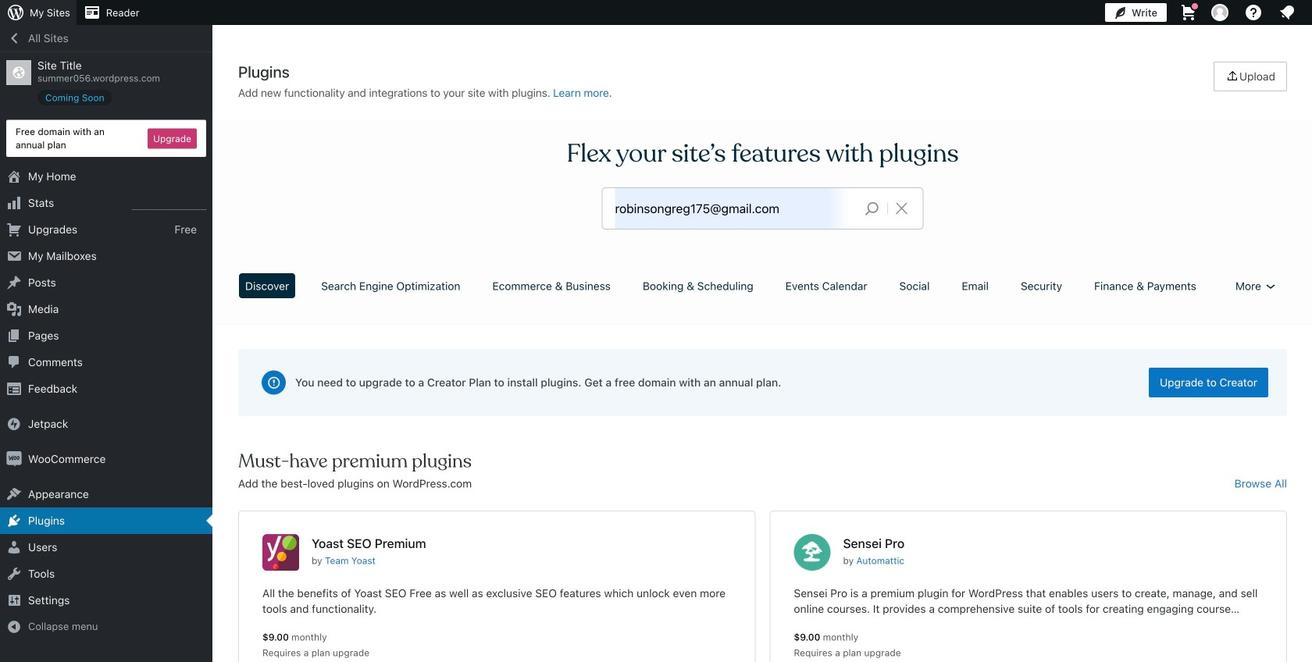 Task type: vqa. For each thing, say whether or not it's contained in the screenshot.
right plugin icon
yes



Task type: locate. For each thing, give the bounding box(es) containing it.
None search field
[[603, 188, 923, 229]]

1 img image from the top
[[6, 417, 22, 432]]

my shopping cart image
[[1180, 3, 1199, 22]]

manage your notifications image
[[1278, 3, 1297, 22]]

0 horizontal spatial plugin icon image
[[263, 534, 299, 571]]

plugin icon image
[[263, 534, 299, 571], [794, 534, 831, 571]]

Search search field
[[615, 188, 853, 229]]

1 vertical spatial img image
[[6, 452, 22, 467]]

my profile image
[[1212, 4, 1229, 21]]

main content
[[233, 62, 1293, 663]]

img image
[[6, 417, 22, 432], [6, 452, 22, 467]]

1 horizontal spatial plugin icon image
[[794, 534, 831, 571]]

0 vertical spatial img image
[[6, 417, 22, 432]]

highest hourly views 0 image
[[132, 200, 206, 210]]

2 img image from the top
[[6, 452, 22, 467]]



Task type: describe. For each thing, give the bounding box(es) containing it.
help image
[[1245, 3, 1263, 22]]

1 plugin icon image from the left
[[263, 534, 299, 571]]

close search image
[[883, 199, 922, 218]]

2 plugin icon image from the left
[[794, 534, 831, 571]]

open search image
[[853, 198, 892, 220]]



